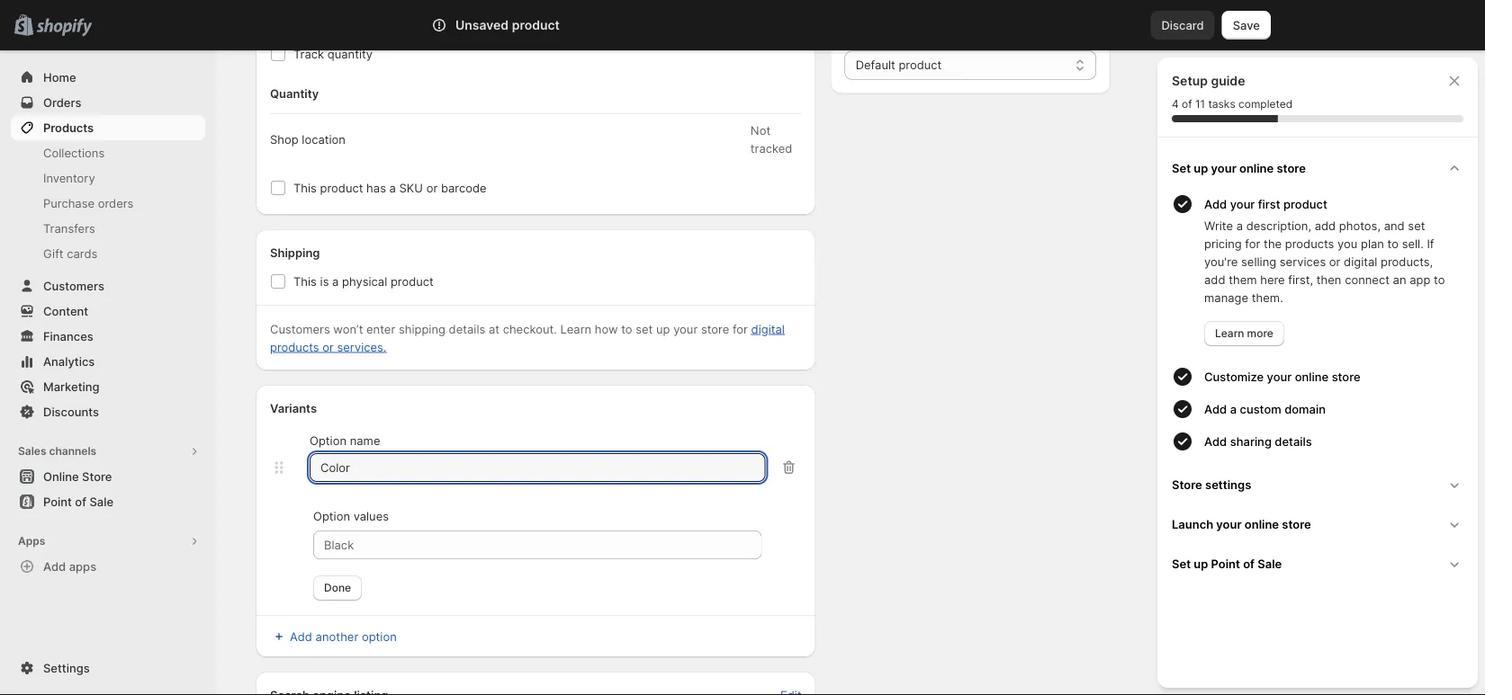 Task type: describe. For each thing, give the bounding box(es) containing it.
launch your online store button
[[1165, 505, 1471, 545]]

add for add a custom domain
[[1204, 402, 1227, 416]]

0 horizontal spatial to
[[621, 322, 632, 336]]

quantity
[[270, 86, 319, 100]]

product for default
[[899, 58, 942, 72]]

unsaved product
[[455, 18, 560, 33]]

product inside button
[[1284, 197, 1327, 211]]

write a description, add photos, and set pricing for the products you plan to sell. if you're selling services or digital products, add them here first, then connect an app to manage them.
[[1204, 219, 1445, 305]]

you're
[[1204, 255, 1238, 269]]

analytics
[[43, 355, 95, 369]]

won't
[[333, 322, 363, 336]]

Black text field
[[313, 531, 762, 560]]

your right the how
[[673, 322, 698, 336]]

details inside button
[[1275, 435, 1312, 449]]

analytics link
[[11, 349, 205, 374]]

purchase orders link
[[11, 191, 205, 216]]

marketing
[[43, 380, 99, 394]]

store settings
[[1172, 478, 1251, 492]]

your for customize
[[1267, 370, 1292, 384]]

customers for customers won't enter shipping details at checkout. learn how to set up your store for
[[270, 322, 330, 336]]

finances
[[43, 329, 93, 343]]

add your first product button
[[1204, 188, 1471, 217]]

gift cards link
[[11, 241, 205, 266]]

a inside button
[[1230, 402, 1237, 416]]

0 horizontal spatial store
[[82, 470, 112, 484]]

write
[[1204, 219, 1233, 233]]

home link
[[11, 65, 205, 90]]

customize
[[1204, 370, 1264, 384]]

0 horizontal spatial point
[[43, 495, 72, 509]]

point of sale button
[[0, 490, 216, 515]]

shop
[[270, 132, 299, 146]]

name
[[350, 434, 380, 448]]

add a custom domain button
[[1204, 393, 1471, 426]]

settings
[[1205, 478, 1251, 492]]

of for sale
[[75, 495, 86, 509]]

apps button
[[11, 529, 205, 554]]

1 vertical spatial to
[[1434, 273, 1445, 287]]

0 horizontal spatial add
[[1204, 273, 1225, 287]]

quantity
[[327, 47, 373, 61]]

how
[[595, 322, 618, 336]]

4 of 11 tasks completed
[[1172, 98, 1293, 111]]

0 vertical spatial sale
[[89, 495, 113, 509]]

0 vertical spatial details
[[449, 322, 485, 336]]

1 vertical spatial for
[[733, 322, 748, 336]]

your for launch
[[1216, 518, 1242, 531]]

for inside write a description, add photos, and set pricing for the products you plan to sell. if you're selling services or digital products, add them here first, then connect an app to manage them.
[[1245, 237, 1260, 251]]

inventory link
[[11, 166, 205, 191]]

marketing link
[[11, 374, 205, 400]]

sharing
[[1230, 435, 1272, 449]]

sale inside 'setup guide' dialog
[[1258, 557, 1282, 571]]

discounts
[[43, 405, 99, 419]]

apps
[[69, 560, 96, 574]]

store settings button
[[1165, 465, 1471, 505]]

if
[[1427, 237, 1434, 251]]

app
[[1410, 273, 1431, 287]]

set inside write a description, add photos, and set pricing for the products you plan to sell. if you're selling services or digital products, add them here first, then connect an app to manage them.
[[1408, 219, 1425, 233]]

values
[[353, 509, 389, 523]]

of for 11
[[1182, 98, 1192, 111]]

digital inside write a description, add photos, and set pricing for the products you plan to sell. if you're selling services or digital products, add them here first, then connect an app to manage them.
[[1344, 255, 1377, 269]]

add another option button
[[259, 625, 408, 650]]

set up point of sale button
[[1165, 545, 1471, 584]]

completed
[[1239, 98, 1293, 111]]

2 horizontal spatial of
[[1243, 557, 1255, 571]]

customize your online store
[[1204, 370, 1361, 384]]

0 vertical spatial or
[[426, 181, 438, 195]]

manage
[[1204, 291, 1248, 305]]

transfers
[[43, 221, 95, 235]]

checkout.
[[503, 322, 557, 336]]

point of sale link
[[11, 490, 205, 515]]

unsaved
[[455, 18, 509, 33]]

finances link
[[11, 324, 205, 349]]

up for set up point of sale
[[1194, 557, 1208, 571]]

default product
[[856, 58, 942, 72]]

them
[[1229, 273, 1257, 287]]

enter
[[366, 322, 395, 336]]

add another option
[[290, 630, 397, 644]]

store inside 'setup guide' dialog
[[1172, 478, 1202, 492]]

done
[[324, 582, 351, 595]]

online store
[[43, 470, 112, 484]]

search
[[511, 18, 549, 32]]

products
[[43, 121, 94, 135]]

product for this
[[320, 181, 363, 195]]

discounts link
[[11, 400, 205, 425]]

shipping
[[399, 322, 445, 336]]

has
[[366, 181, 386, 195]]

purchase
[[43, 196, 95, 210]]

this is a physical product
[[293, 275, 434, 288]]

sku
[[399, 181, 423, 195]]

save button
[[1222, 11, 1271, 40]]

the
[[1264, 237, 1282, 251]]

shop location
[[270, 132, 346, 146]]

launch your online store
[[1172, 518, 1311, 531]]

0 vertical spatial add
[[1315, 219, 1336, 233]]

add for add apps
[[43, 560, 66, 574]]

custom
[[1240, 402, 1281, 416]]

launch
[[1172, 518, 1213, 531]]

is
[[320, 275, 329, 288]]

set for set up your online store
[[1172, 161, 1191, 175]]

sales channels
[[18, 445, 96, 458]]



Task type: vqa. For each thing, say whether or not it's contained in the screenshot.
Set for Set up your online store
yes



Task type: locate. For each thing, give the bounding box(es) containing it.
0 horizontal spatial set
[[636, 322, 653, 336]]

to
[[1387, 237, 1399, 251], [1434, 273, 1445, 287], [621, 322, 632, 336]]

sale down launch your online store
[[1258, 557, 1282, 571]]

0 horizontal spatial products
[[270, 340, 319, 354]]

product left has at left top
[[320, 181, 363, 195]]

0 vertical spatial to
[[1387, 237, 1399, 251]]

0 horizontal spatial sale
[[89, 495, 113, 509]]

to right the how
[[621, 322, 632, 336]]

add for add sharing details
[[1204, 435, 1227, 449]]

to down and
[[1387, 237, 1399, 251]]

set for set up point of sale
[[1172, 557, 1191, 571]]

learn left the how
[[560, 322, 591, 336]]

digital products or services.
[[270, 322, 785, 354]]

variants
[[270, 401, 317, 415]]

collections link
[[11, 140, 205, 166]]

2 vertical spatial to
[[621, 322, 632, 336]]

connect
[[1345, 273, 1390, 287]]

add down add your first product button
[[1315, 219, 1336, 233]]

not
[[751, 123, 771, 137]]

2 this from the top
[[293, 275, 317, 288]]

option
[[362, 630, 397, 644]]

0 vertical spatial option
[[310, 434, 347, 448]]

1 vertical spatial add
[[1204, 273, 1225, 287]]

products inside write a description, add photos, and set pricing for the products you plan to sell. if you're selling services or digital products, add them here first, then connect an app to manage them.
[[1285, 237, 1334, 251]]

selling
[[1241, 255, 1276, 269]]

save
[[1233, 18, 1260, 32]]

description,
[[1246, 219, 1311, 233]]

0 vertical spatial up
[[1194, 161, 1208, 175]]

product up the description, on the top of page
[[1284, 197, 1327, 211]]

1 horizontal spatial learn
[[1215, 327, 1244, 340]]

your up 'add a custom domain'
[[1267, 370, 1292, 384]]

online store button
[[0, 464, 216, 490]]

services.
[[337, 340, 387, 354]]

online up domain on the bottom right of page
[[1295, 370, 1329, 384]]

digital inside digital products or services.
[[751, 322, 785, 336]]

0 vertical spatial for
[[1245, 237, 1260, 251]]

option values
[[313, 509, 389, 523]]

set down launch
[[1172, 557, 1191, 571]]

1 vertical spatial point
[[1211, 557, 1240, 571]]

photos,
[[1339, 219, 1381, 233]]

0 horizontal spatial customers
[[43, 279, 104, 293]]

add
[[1315, 219, 1336, 233], [1204, 273, 1225, 287]]

details left at
[[449, 322, 485, 336]]

this down 'shop location'
[[293, 181, 317, 195]]

channels
[[49, 445, 96, 458]]

of down launch your online store
[[1243, 557, 1255, 571]]

and
[[1384, 219, 1405, 233]]

search button
[[482, 11, 1004, 40]]

product right physical
[[391, 275, 434, 288]]

1 this from the top
[[293, 181, 317, 195]]

1 vertical spatial set
[[1172, 557, 1191, 571]]

online for launch your online store
[[1245, 518, 1279, 531]]

plan
[[1361, 237, 1384, 251]]

sale down online store link
[[89, 495, 113, 509]]

add up the write
[[1204, 197, 1227, 211]]

them.
[[1252, 291, 1283, 305]]

content link
[[11, 299, 205, 324]]

content
[[43, 304, 88, 318]]

up
[[1194, 161, 1208, 175], [656, 322, 670, 336], [1194, 557, 1208, 571]]

1 horizontal spatial to
[[1387, 237, 1399, 251]]

point down launch your online store
[[1211, 557, 1240, 571]]

or inside write a description, add photos, and set pricing for the products you plan to sell. if you're selling services or digital products, add them here first, then connect an app to manage them.
[[1329, 255, 1341, 269]]

add for add your first product
[[1204, 197, 1227, 211]]

details
[[449, 322, 485, 336], [1275, 435, 1312, 449]]

customers up content
[[43, 279, 104, 293]]

add apps
[[43, 560, 96, 574]]

set down 4
[[1172, 161, 1191, 175]]

add your first product element
[[1168, 217, 1471, 347]]

0 vertical spatial of
[[1182, 98, 1192, 111]]

2 vertical spatial or
[[322, 340, 334, 354]]

track quantity
[[293, 47, 373, 61]]

product right unsaved
[[512, 18, 560, 33]]

tasks
[[1208, 98, 1235, 111]]

add left sharing
[[1204, 435, 1227, 449]]

0 vertical spatial products
[[1285, 237, 1334, 251]]

or inside digital products or services.
[[322, 340, 334, 354]]

a
[[389, 181, 396, 195], [1236, 219, 1243, 233], [332, 275, 339, 288], [1230, 402, 1237, 416]]

domain
[[1285, 402, 1326, 416]]

products link
[[11, 115, 205, 140]]

online up add your first product
[[1239, 161, 1274, 175]]

set up your online store button
[[1165, 149, 1471, 188]]

of down the online store
[[75, 495, 86, 509]]

0 horizontal spatial of
[[75, 495, 86, 509]]

first,
[[1288, 273, 1313, 287]]

customers
[[43, 279, 104, 293], [270, 322, 330, 336]]

11
[[1195, 98, 1205, 111]]

1 horizontal spatial products
[[1285, 237, 1334, 251]]

you
[[1338, 237, 1358, 251]]

1 horizontal spatial or
[[426, 181, 438, 195]]

details down domain on the bottom right of page
[[1275, 435, 1312, 449]]

store up launch
[[1172, 478, 1202, 492]]

point
[[43, 495, 72, 509], [1211, 557, 1240, 571]]

a inside write a description, add photos, and set pricing for the products you plan to sell. if you're selling services or digital products, add them here first, then connect an app to manage them.
[[1236, 219, 1243, 233]]

learn inside add your first product element
[[1215, 327, 1244, 340]]

your right launch
[[1216, 518, 1242, 531]]

set up the sell.
[[1408, 219, 1425, 233]]

2 vertical spatial online
[[1245, 518, 1279, 531]]

settings
[[43, 662, 90, 675]]

your
[[1211, 161, 1236, 175], [1230, 197, 1255, 211], [673, 322, 698, 336], [1267, 370, 1292, 384], [1216, 518, 1242, 531]]

point of sale
[[43, 495, 113, 509]]

0 horizontal spatial digital
[[751, 322, 785, 336]]

customers for customers
[[43, 279, 104, 293]]

1 vertical spatial details
[[1275, 435, 1312, 449]]

1 vertical spatial customers
[[270, 322, 330, 336]]

set up your online store
[[1172, 161, 1306, 175]]

online down settings
[[1245, 518, 1279, 531]]

1 vertical spatial this
[[293, 275, 317, 288]]

up for set up your online store
[[1194, 161, 1208, 175]]

learn more
[[1215, 327, 1273, 340]]

2 horizontal spatial to
[[1434, 273, 1445, 287]]

0 horizontal spatial or
[[322, 340, 334, 354]]

products up services
[[1285, 237, 1334, 251]]

1 horizontal spatial sale
[[1258, 557, 1282, 571]]

orders
[[43, 95, 81, 109]]

home
[[43, 70, 76, 84]]

1 horizontal spatial for
[[1245, 237, 1260, 251]]

a right the write
[[1236, 219, 1243, 233]]

add sharing details
[[1204, 435, 1312, 449]]

1 vertical spatial option
[[313, 509, 350, 523]]

this left is
[[293, 275, 317, 288]]

0 horizontal spatial for
[[733, 322, 748, 336]]

your up add your first product
[[1211, 161, 1236, 175]]

add for add another option
[[290, 630, 312, 644]]

product for unsaved
[[512, 18, 560, 33]]

setup
[[1172, 73, 1208, 89]]

store down sales channels button
[[82, 470, 112, 484]]

discard button
[[1151, 11, 1215, 40]]

1 vertical spatial digital
[[751, 322, 785, 336]]

for
[[1245, 237, 1260, 251], [733, 322, 748, 336]]

1 vertical spatial products
[[270, 340, 319, 354]]

1 horizontal spatial set
[[1408, 219, 1425, 233]]

products up variants
[[270, 340, 319, 354]]

not tracked
[[751, 123, 792, 155]]

2 vertical spatial of
[[1243, 557, 1255, 571]]

cards
[[67, 247, 98, 261]]

default
[[856, 58, 895, 72]]

add down customize
[[1204, 402, 1227, 416]]

1 vertical spatial of
[[75, 495, 86, 509]]

this for this product has a sku or barcode
[[293, 181, 317, 195]]

of right 4
[[1182, 98, 1192, 111]]

or
[[426, 181, 438, 195], [1329, 255, 1341, 269], [322, 340, 334, 354]]

point inside 'setup guide' dialog
[[1211, 557, 1240, 571]]

products,
[[1381, 255, 1433, 269]]

store
[[82, 470, 112, 484], [1172, 478, 1202, 492]]

setup guide
[[1172, 73, 1245, 89]]

1 vertical spatial sale
[[1258, 557, 1282, 571]]

product right the default
[[899, 58, 942, 72]]

online for customize your online store
[[1295, 370, 1329, 384]]

shopify image
[[36, 18, 92, 36]]

point down online
[[43, 495, 72, 509]]

transfers link
[[11, 216, 205, 241]]

customize your online store button
[[1204, 361, 1471, 393]]

a left custom
[[1230, 402, 1237, 416]]

then
[[1317, 273, 1342, 287]]

1 horizontal spatial point
[[1211, 557, 1240, 571]]

first
[[1258, 197, 1280, 211]]

1 horizontal spatial of
[[1182, 98, 1192, 111]]

online store link
[[11, 464, 205, 490]]

or down won't
[[322, 340, 334, 354]]

your for add
[[1230, 197, 1255, 211]]

option left values
[[313, 509, 350, 523]]

option left name
[[310, 434, 347, 448]]

sales
[[18, 445, 46, 458]]

orders link
[[11, 90, 205, 115]]

add down you're
[[1204, 273, 1225, 287]]

or right sku
[[426, 181, 438, 195]]

this for this is a physical product
[[293, 275, 317, 288]]

of
[[1182, 98, 1192, 111], [75, 495, 86, 509], [1243, 557, 1255, 571]]

customers link
[[11, 274, 205, 299]]

0 horizontal spatial learn
[[560, 322, 591, 336]]

a right has at left top
[[389, 181, 396, 195]]

set
[[1408, 219, 1425, 233], [636, 322, 653, 336]]

0 vertical spatial this
[[293, 181, 317, 195]]

1 horizontal spatial details
[[1275, 435, 1312, 449]]

up down launch
[[1194, 557, 1208, 571]]

0 vertical spatial customers
[[43, 279, 104, 293]]

0 vertical spatial set
[[1172, 161, 1191, 175]]

up right the how
[[656, 322, 670, 336]]

option name
[[310, 434, 380, 448]]

1 set from the top
[[1172, 161, 1191, 175]]

to right app
[[1434, 273, 1445, 287]]

gift
[[43, 247, 64, 261]]

1 vertical spatial online
[[1295, 370, 1329, 384]]

or up then
[[1329, 255, 1341, 269]]

1 vertical spatial or
[[1329, 255, 1341, 269]]

learn left more
[[1215, 327, 1244, 340]]

0 vertical spatial online
[[1239, 161, 1274, 175]]

1 horizontal spatial add
[[1315, 219, 1336, 233]]

0 vertical spatial point
[[43, 495, 72, 509]]

products
[[1285, 237, 1334, 251], [270, 340, 319, 354]]

up up the write
[[1194, 161, 1208, 175]]

your left first
[[1230, 197, 1255, 211]]

1 vertical spatial up
[[656, 322, 670, 336]]

collections
[[43, 146, 105, 160]]

set
[[1172, 161, 1191, 175], [1172, 557, 1191, 571]]

this product has a sku or barcode
[[293, 181, 487, 195]]

add left another
[[290, 630, 312, 644]]

2 set from the top
[[1172, 557, 1191, 571]]

customers won't enter shipping details at checkout. learn how to set up your store for
[[270, 322, 751, 336]]

option for option name
[[310, 434, 347, 448]]

inventory
[[43, 171, 95, 185]]

add left apps
[[43, 560, 66, 574]]

a right is
[[332, 275, 339, 288]]

4
[[1172, 98, 1179, 111]]

add apps button
[[11, 554, 205, 580]]

2 vertical spatial up
[[1194, 557, 1208, 571]]

1 horizontal spatial customers
[[270, 322, 330, 336]]

sale
[[89, 495, 113, 509], [1258, 557, 1282, 571]]

services
[[1280, 255, 1326, 269]]

0 vertical spatial set
[[1408, 219, 1425, 233]]

2 horizontal spatial or
[[1329, 255, 1341, 269]]

guide
[[1211, 73, 1245, 89]]

another
[[316, 630, 358, 644]]

option for option values
[[313, 509, 350, 523]]

Size text field
[[310, 454, 766, 482]]

setup guide dialog
[[1157, 58, 1478, 689]]

1 horizontal spatial digital
[[1344, 255, 1377, 269]]

settings link
[[11, 656, 205, 681]]

location
[[302, 132, 346, 146]]

1 horizontal spatial store
[[1172, 478, 1202, 492]]

0 horizontal spatial details
[[449, 322, 485, 336]]

learn
[[560, 322, 591, 336], [1215, 327, 1244, 340]]

purchase orders
[[43, 196, 134, 210]]

products inside digital products or services.
[[270, 340, 319, 354]]

0 vertical spatial digital
[[1344, 255, 1377, 269]]

1 vertical spatial set
[[636, 322, 653, 336]]

set right the how
[[636, 322, 653, 336]]

customers left won't
[[270, 322, 330, 336]]



